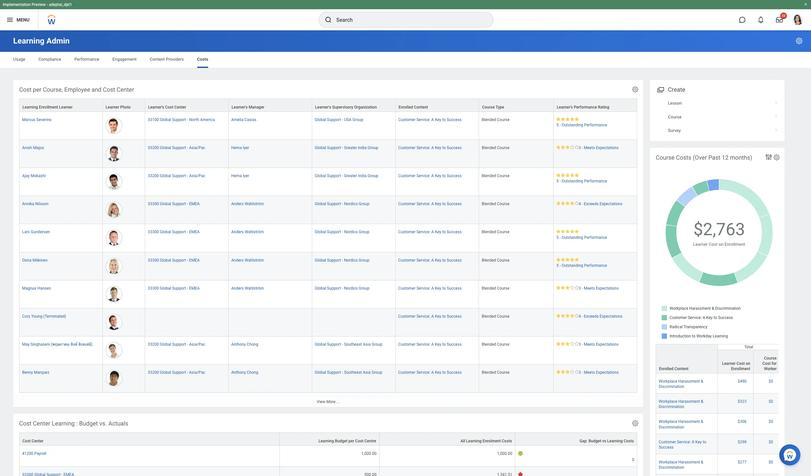 Task type: describe. For each thing, give the bounding box(es) containing it.
content providers
[[150, 57, 184, 62]]

india for 5 - outstanding performance
[[358, 174, 367, 179]]

meets for magnus hansen
[[584, 286, 595, 291]]

- inside menu banner
[[47, 2, 48, 7]]

rating
[[598, 105, 610, 110]]

global support - usa group link
[[315, 116, 363, 122]]

success for ajay mokashi
[[447, 174, 462, 179]]

a for annika nilsson
[[431, 202, 434, 207]]

demo_m148.png image
[[105, 145, 123, 163]]

anders for nilsson
[[231, 202, 244, 207]]

row containing ajay mokashi
[[19, 168, 638, 196]]

ajay mokashi link
[[22, 173, 46, 179]]

expectations for magnus hansen
[[596, 286, 619, 291]]

vs
[[602, 440, 607, 444]]

and
[[92, 86, 101, 93]]

course for 5th blended course element from the bottom
[[497, 258, 510, 263]]

41200 payroll link
[[22, 451, 46, 457]]

marquez
[[34, 371, 49, 375]]

blended course for second blended course element from the bottom
[[482, 343, 510, 347]]

10 blended course element from the top
[[482, 369, 510, 375]]

5 - outstanding performance for ajay mokashi
[[557, 179, 607, 184]]

33300 for nilsson
[[148, 202, 159, 207]]

customer service: a key to success inside course costs (over past 12 months) 'element'
[[659, 440, 707, 450]]

global support - usa group
[[315, 118, 363, 122]]

amelia
[[231, 118, 244, 122]]

global support - greater india group link for 3 - meets expectations
[[315, 144, 378, 150]]

emea for nilsson
[[189, 202, 200, 207]]

row containing oona mäkinen
[[19, 253, 638, 281]]

per inside learning  budget per cost centre 'popup button'
[[349, 440, 354, 444]]

learner's for learner's supervisory organization
[[315, 105, 331, 110]]

(terminated)
[[43, 315, 66, 319]]

$0 button for $298
[[769, 440, 774, 445]]

performance inside popup button
[[574, 105, 597, 110]]

compliance
[[38, 57, 61, 62]]

9 blended course element from the top
[[482, 341, 510, 347]]

3 - meets expectations link for anish majoo
[[579, 144, 619, 150]]

to for magnus hansen
[[442, 286, 446, 291]]

สิงห์
[[71, 343, 77, 347]]

cost up cost center
[[19, 421, 31, 428]]

course for third blended course element
[[497, 174, 510, 179]]

33300 global support - emea link for nilsson
[[148, 201, 200, 207]]

$0 for $306
[[769, 420, 773, 425]]

may singhaseni (พฤษภาคม สิงห์ สิงหเสนี) link
[[22, 341, 93, 347]]

severino
[[36, 118, 52, 122]]

all learning enrolment costs button
[[380, 434, 515, 446]]

magnus hansen
[[22, 286, 51, 291]]

สิงหเสนี)
[[78, 343, 93, 347]]

blended for 4th blended course element from the top of the cost per course, employee and cost center 'element'
[[482, 202, 496, 207]]

blended course for tenth blended course element from the bottom of the cost per course, employee and cost center 'element'
[[482, 118, 510, 122]]

1 workplace from the top
[[659, 380, 678, 384]]

past
[[709, 154, 721, 161]]

5 for ajay mokashi
[[557, 179, 559, 184]]

row containing lars gundersen
[[19, 225, 638, 253]]

enrolled content button inside column header
[[656, 345, 718, 374]]

anders for hansen
[[231, 286, 244, 291]]

magnus
[[22, 286, 36, 291]]

8 blended course element from the top
[[482, 313, 510, 319]]

$2,763
[[694, 220, 745, 240]]

(พฤษภาคม
[[51, 343, 70, 347]]

1 workplace harassment & discrimination link from the top
[[659, 378, 704, 390]]

content inside tab list
[[150, 57, 165, 62]]

survey
[[668, 128, 681, 133]]

cost inside $2,763 learner cost on enrollment
[[709, 242, 718, 247]]

annika nilsson link
[[22, 201, 49, 207]]

hema iyer link for majoo
[[231, 144, 249, 150]]

$306
[[738, 420, 747, 425]]

5 for lars gundersen
[[557, 235, 559, 240]]

blended for 5th blended course element from the bottom
[[482, 258, 496, 263]]

learner inside learner cost on enrollment
[[722, 362, 736, 367]]

menu
[[17, 17, 29, 22]]

row containing marcus severino
[[19, 112, 638, 140]]

course cost for worker button
[[754, 351, 780, 374]]

learner photo
[[106, 105, 131, 110]]

row containing cost center
[[19, 433, 638, 447]]

workplace for $306
[[659, 420, 678, 425]]

demo_m205.png image
[[105, 174, 123, 191]]

course link
[[650, 110, 785, 124]]

customer service: a key to success link for annika nilsson
[[398, 201, 462, 207]]

5 for marcus severino
[[557, 123, 559, 128]]

total button
[[718, 345, 780, 350]]

configure and view chart data image
[[765, 153, 773, 161]]

lars
[[22, 230, 30, 235]]

33300 global support - emea link for hansen
[[148, 285, 200, 291]]

months)
[[730, 154, 753, 161]]

chevron right image for lesson
[[772, 99, 781, 105]]

key for may singhaseni (พฤษภาคม สิงห์ สิงหเสนี)
[[435, 343, 441, 347]]

blended course for 8th blended course element from the top of the cost per course, employee and cost center 'element'
[[482, 315, 510, 319]]

workplace harassment & discrimination link for $277
[[659, 459, 704, 471]]

row containing anish majoo
[[19, 140, 638, 168]]

oona
[[22, 258, 31, 263]]

marcus
[[22, 118, 35, 122]]

course type button
[[479, 99, 554, 112]]

configure cost center learning : budget vs. actuals image
[[632, 420, 639, 428]]

$490
[[738, 380, 747, 384]]

4 for cory young (terminated)
[[579, 315, 581, 319]]

demo_m274.png image
[[105, 230, 123, 247]]

justify image
[[6, 16, 14, 24]]

success for annika nilsson
[[447, 202, 462, 207]]

cost center learning : budget vs. actuals element
[[13, 414, 643, 477]]

young
[[31, 315, 42, 319]]

course inside course cost for worker
[[764, 357, 777, 361]]

may singhaseni (พฤษภาคม สิงห์ สิงหเสนี)
[[22, 343, 93, 347]]

workplace for $323
[[659, 400, 678, 405]]

lars gundersen
[[22, 230, 50, 235]]

cost center learning : budget vs. actuals
[[19, 421, 128, 428]]

$490 button
[[738, 379, 748, 385]]

hema for majoo
[[231, 146, 242, 150]]

33300 global support - emea for magnus hansen
[[148, 286, 200, 291]]

course for second blended course element from the bottom
[[497, 343, 510, 347]]

learning enrollment learner button
[[19, 99, 102, 112]]

anthony chong for may singhaseni (พฤษภาคม สิงห์ สิงหเสนี)
[[231, 343, 258, 347]]

learning admin
[[13, 36, 70, 46]]

success for lars gundersen
[[447, 230, 462, 235]]

course costs (over past 12 months) element
[[650, 148, 785, 477]]

0 horizontal spatial enrolled content button
[[396, 99, 479, 112]]

5 - outstanding performance for marcus severino
[[557, 123, 607, 128]]

$323 button
[[738, 400, 748, 405]]

america
[[200, 118, 215, 122]]

4 blended course element from the top
[[482, 201, 510, 207]]

total
[[745, 345, 753, 350]]

mäkinen
[[32, 258, 48, 263]]

row containing may singhaseni (พฤษภาคม สิงห์ สิงหเสนี)
[[19, 337, 638, 365]]

emea for gundersen
[[189, 230, 200, 235]]

2 blended course element from the top
[[482, 144, 510, 150]]

customer for ajay mokashi
[[398, 174, 416, 179]]

gundersen
[[31, 230, 50, 235]]

row containing total
[[656, 345, 780, 374]]

customer service: a key to success for magnus hansen
[[398, 286, 462, 291]]

global support - nordics group for nilsson
[[315, 202, 370, 207]]

benny marquez
[[22, 371, 49, 375]]

6 blended course element from the top
[[482, 257, 510, 263]]

gap:
[[580, 440, 588, 444]]

demo_m278.png image
[[105, 117, 123, 135]]

$0 for $298
[[769, 440, 773, 445]]

per inside cost per course, employee and cost center 'element'
[[33, 86, 41, 93]]

anders wahlström link for mäkinen
[[231, 257, 264, 263]]

vs.
[[99, 421, 107, 428]]

hema iyer for anish majoo
[[231, 146, 249, 150]]

33300 for gundersen
[[148, 230, 159, 235]]

33100 global support - north america
[[148, 118, 215, 122]]

on inside $2,763 learner cost on enrollment
[[719, 242, 724, 247]]

all
[[461, 440, 465, 444]]

learning inside "popup button"
[[466, 440, 482, 444]]

1 workplace harassment & discrimination from the top
[[659, 380, 704, 390]]

enrolment
[[483, 440, 501, 444]]

blended course for first blended course element from the bottom of the cost per course, employee and cost center 'element'
[[482, 371, 510, 375]]

on inside learner cost on enrollment
[[746, 362, 751, 367]]

anish majoo
[[22, 146, 44, 150]]

learner's manager button
[[229, 99, 312, 112]]

exceeds for cory young (terminated)
[[584, 315, 599, 319]]

key for oona mäkinen
[[435, 258, 441, 263]]

success for cory young (terminated)
[[447, 315, 462, 319]]

course costs (over past 12 months)
[[656, 154, 753, 161]]

benny marquez link
[[22, 369, 49, 375]]

cost up 41200
[[22, 440, 31, 444]]

learner's supervisory organization button
[[312, 99, 395, 112]]

providers
[[166, 57, 184, 62]]

5 blended course element from the top
[[482, 229, 510, 235]]

key for anish majoo
[[435, 146, 441, 150]]

enrollment inside learner cost on enrollment
[[731, 367, 751, 372]]

center inside the cost center popup button
[[32, 440, 43, 444]]

emea for mäkinen
[[189, 258, 200, 263]]

casias
[[245, 118, 257, 122]]

enrollment inside $2,763 learner cost on enrollment
[[725, 242, 745, 247]]

key for benny marquez
[[435, 371, 441, 375]]

wahlström for nilsson
[[245, 202, 264, 207]]

costs inside "popup button"
[[502, 440, 512, 444]]

chevron right image for survey
[[772, 126, 781, 133]]

asia/pac for benny marquez
[[189, 371, 205, 375]]

course type
[[482, 105, 504, 110]]

33200 global support - asia/pac link for anish majoo
[[148, 144, 205, 150]]

customer for anish majoo
[[398, 146, 416, 150]]

centre
[[365, 440, 376, 444]]

learner's performance rating button
[[554, 99, 637, 112]]

course,
[[43, 86, 63, 93]]

marcus severino
[[22, 118, 52, 122]]

33200 global support - asia/pac link for ajay mokashi
[[148, 173, 205, 179]]

implementation preview -   adeptai_dpt1
[[3, 2, 72, 7]]

$323
[[738, 400, 747, 405]]

3 - meets expectations for may singhaseni (พฤษภาคม สิงห์ สิงหเสนี)
[[579, 343, 619, 347]]

12
[[722, 154, 729, 161]]

cory
[[22, 315, 30, 319]]

service: for magnus hansen
[[417, 286, 431, 291]]

exceeds for annika nilsson
[[584, 202, 599, 207]]

southeast for benny marquez
[[344, 371, 362, 375]]

blended course for 4th blended course element from the top of the cost per course, employee and cost center 'element'
[[482, 202, 510, 207]]

cory young (terminated) link
[[22, 313, 66, 319]]

learner inside $2,763 learner cost on enrollment
[[694, 242, 708, 247]]

33200 for anish majoo
[[148, 146, 159, 150]]

nilsson
[[35, 202, 49, 207]]

key for marcus severino
[[435, 118, 441, 122]]

list inside $2,763 main content
[[650, 97, 785, 138]]

33200 global support - asia/pac link for benny marquez
[[148, 369, 205, 375]]

to for benny marquez
[[442, 371, 446, 375]]

blended for third blended course element
[[482, 174, 496, 179]]

amelia casias link
[[231, 116, 257, 122]]

hansen
[[37, 286, 51, 291]]

customer for annika nilsson
[[398, 202, 416, 207]]

workplace for $277
[[659, 461, 678, 465]]

row containing cory young (terminated)
[[19, 309, 638, 337]]

asia for benny marquez
[[363, 371, 371, 375]]

search image
[[325, 16, 332, 24]]

demo_m099.png image
[[105, 286, 123, 303]]

cost up 33100 global support - north america link
[[165, 105, 173, 110]]

key for cory young (terminated)
[[435, 315, 441, 319]]

create
[[668, 86, 686, 93]]

key inside 'customer service: a key to success'
[[696, 440, 702, 445]]

demo_m109.jpg image
[[105, 370, 123, 388]]

$277 button
[[738, 460, 748, 466]]

3 blended course element from the top
[[482, 173, 510, 179]]

demo_m286.png image
[[105, 314, 123, 331]]

0 horizontal spatial budget
[[79, 421, 98, 428]]

anish majoo link
[[22, 144, 44, 150]]

4 - exceeds expectations link for cory young (terminated)
[[579, 313, 623, 319]]

cost inside learner cost on enrollment
[[737, 362, 745, 367]]

notifications large image
[[758, 17, 764, 23]]

row containing 41200 payroll
[[19, 447, 638, 468]]

adeptai_dpt1
[[49, 2, 72, 7]]

4 for annika nilsson
[[579, 202, 581, 207]]

chong for benny marquez
[[247, 371, 258, 375]]

row containing magnus hansen
[[19, 281, 638, 309]]

global support - nordics group link for magnus hansen
[[315, 285, 370, 291]]

outstanding for oona mäkinen
[[562, 264, 583, 268]]

4 - exceeds expectations link for annika nilsson
[[579, 201, 623, 207]]

a for magnus hansen
[[431, 286, 434, 291]]

center up cost center
[[33, 421, 50, 428]]

discrimination for $277
[[659, 466, 685, 471]]

key for lars gundersen
[[435, 230, 441, 235]]

$2,763 learner cost on enrollment
[[694, 220, 745, 247]]

1 1,000.00 from the left
[[361, 452, 377, 457]]

& for $306
[[701, 420, 704, 425]]



Task type: vqa. For each thing, say whether or not it's contained in the screenshot.


Task type: locate. For each thing, give the bounding box(es) containing it.
3 33300 from the top
[[148, 258, 159, 263]]

learner photo button
[[103, 99, 145, 112]]

5 $0 button from the top
[[769, 460, 774, 466]]

configure this page image
[[796, 37, 803, 45]]

41200
[[22, 452, 33, 457]]

customer service: a key to success link for anish majoo
[[398, 144, 462, 150]]

0 vertical spatial enrolled content
[[399, 105, 428, 110]]

2 anthony from the top
[[231, 371, 246, 375]]

3 blended from the top
[[482, 174, 496, 179]]

enrolled content button
[[396, 99, 479, 112], [656, 345, 718, 374]]

content
[[150, 57, 165, 62], [414, 105, 428, 110], [675, 367, 689, 372]]

1 vertical spatial chong
[[247, 371, 258, 375]]

cell
[[145, 309, 229, 337], [229, 309, 312, 337], [312, 309, 396, 337], [656, 475, 718, 477], [718, 475, 754, 477], [754, 475, 780, 477]]

1 vertical spatial enrolled
[[659, 367, 674, 372]]

blended course element
[[482, 116, 510, 122], [482, 144, 510, 150], [482, 173, 510, 179], [482, 201, 510, 207], [482, 229, 510, 235], [482, 257, 510, 263], [482, 285, 510, 291], [482, 313, 510, 319], [482, 341, 510, 347], [482, 369, 510, 375]]

costs right enrolment
[[502, 440, 512, 444]]

$0 inside row
[[769, 440, 773, 445]]

5 - outstanding performance link for severino
[[557, 122, 607, 128]]

33200 for may singhaseni (พฤษภาคม สิงห์ สิงหเสนี)
[[148, 343, 159, 347]]

1 vertical spatial hema iyer link
[[231, 173, 249, 179]]

enrollment up $490
[[731, 367, 751, 372]]

budget right ':'
[[79, 421, 98, 428]]

cost left centre
[[355, 440, 364, 444]]

course
[[482, 105, 495, 110], [668, 115, 682, 119], [497, 118, 510, 122], [497, 146, 510, 150], [656, 154, 675, 161], [497, 174, 510, 179], [497, 202, 510, 207], [497, 230, 510, 235], [497, 258, 510, 263], [497, 286, 510, 291], [497, 315, 510, 319], [497, 343, 510, 347], [764, 357, 777, 361], [497, 371, 510, 375]]

performance for marcus severino
[[584, 123, 607, 128]]

outstanding for marcus severino
[[562, 123, 583, 128]]

$0 button right the $323 button
[[769, 400, 774, 405]]

3 3 - meets expectations link from the top
[[579, 341, 619, 347]]

2 harassment from the top
[[679, 400, 700, 405]]

1 & from the top
[[701, 380, 704, 384]]

service: for ajay mokashi
[[417, 174, 431, 179]]

cost up worker
[[763, 362, 771, 367]]

menu group image
[[656, 85, 665, 94]]

1 vertical spatial iyer
[[243, 174, 249, 179]]

to inside course costs (over past 12 months) 'element'
[[703, 440, 707, 445]]

a for oona mäkinen
[[431, 258, 434, 263]]

1 vertical spatial enrollment
[[725, 242, 745, 247]]

service: for annika nilsson
[[417, 202, 431, 207]]

anders wahlström for lars gundersen
[[231, 230, 264, 235]]

1 vertical spatial enrolled content button
[[656, 345, 718, 374]]

4 $0 button from the top
[[769, 440, 774, 445]]

chevron right image
[[772, 99, 781, 105], [772, 126, 781, 133]]

success inside 'customer service: a key to success'
[[659, 446, 674, 450]]

33300 global support - emea link
[[148, 201, 200, 207], [148, 229, 200, 235], [148, 257, 200, 263], [148, 285, 200, 291]]

menu banner
[[0, 0, 811, 30]]

usa
[[344, 118, 352, 122]]

learner's supervisory organization
[[315, 105, 377, 110]]

menu button
[[0, 9, 38, 30]]

north
[[189, 118, 199, 122]]

global support - southeast asia group for benny marquez
[[315, 371, 382, 375]]

2 5 - outstanding performance from the top
[[557, 179, 607, 184]]

customer service: a key to success for cory young (terminated)
[[398, 315, 462, 319]]

4 $0 from the top
[[769, 440, 773, 445]]

learner's inside popup button
[[232, 105, 248, 110]]

row containing course cost for worker
[[656, 345, 780, 374]]

0 vertical spatial on
[[719, 242, 724, 247]]

may
[[22, 343, 30, 347]]

organization
[[354, 105, 377, 110]]

1 vertical spatial chevron right image
[[772, 126, 781, 133]]

3 - meets expectations for magnus hansen
[[579, 286, 619, 291]]

enrolled for the left enrolled content popup button
[[399, 105, 413, 110]]

global support - greater india group link for 5 - outstanding performance
[[315, 173, 378, 179]]

2 vertical spatial enrollment
[[731, 367, 751, 372]]

2 discrimination from the top
[[659, 405, 685, 410]]

implementation
[[3, 2, 31, 7]]

2 workplace from the top
[[659, 400, 678, 405]]

asia/pac for may singhaseni (พฤษภาคม สิงห์ สิงหเสนี)
[[189, 343, 205, 347]]

4 anders wahlström from the top
[[231, 286, 264, 291]]

3 3 - meets expectations from the top
[[579, 343, 619, 347]]

0 vertical spatial hema iyer
[[231, 146, 249, 150]]

2 anders wahlström link from the top
[[231, 229, 264, 235]]

customer service: a key to success for lars gundersen
[[398, 230, 462, 235]]

8 blended course from the top
[[482, 315, 510, 319]]

customer for oona mäkinen
[[398, 258, 416, 263]]

1 vertical spatial content
[[414, 105, 428, 110]]

1 vertical spatial greater
[[344, 174, 357, 179]]

learning inside 'popup button'
[[319, 440, 334, 444]]

3 anders from the top
[[231, 258, 244, 263]]

33300 global support - emea link for gundersen
[[148, 229, 200, 235]]

tab list
[[7, 52, 805, 68]]

1 vertical spatial anthony
[[231, 371, 246, 375]]

33300 for hansen
[[148, 286, 159, 291]]

a inside 'customer service: a key to success'
[[692, 440, 695, 445]]

$0 button right $298 button
[[769, 440, 774, 445]]

1 vertical spatial on
[[746, 362, 751, 367]]

anthony chong link for benny marquez
[[231, 369, 258, 375]]

wahlström for gundersen
[[245, 230, 264, 235]]

costs down configure cost center learning : budget vs. actuals image
[[624, 440, 634, 444]]

0 horizontal spatial enrolled content
[[399, 105, 428, 110]]

1 vertical spatial per
[[349, 440, 354, 444]]

asia/pac for anish majoo
[[189, 146, 205, 150]]

5 blended course from the top
[[482, 230, 510, 235]]

3 blended course from the top
[[482, 174, 510, 179]]

1 anthony from the top
[[231, 343, 246, 347]]

-
[[47, 2, 48, 7], [187, 118, 188, 122], [342, 118, 343, 122], [560, 123, 561, 128], [187, 146, 188, 150], [342, 146, 343, 150], [582, 146, 583, 150], [187, 174, 188, 179], [342, 174, 343, 179], [560, 179, 561, 184], [187, 202, 188, 207], [342, 202, 343, 207], [582, 202, 583, 207], [187, 230, 188, 235], [342, 230, 343, 235], [560, 235, 561, 240], [187, 258, 188, 263], [342, 258, 343, 263], [560, 264, 561, 268], [187, 286, 188, 291], [342, 286, 343, 291], [582, 286, 583, 291], [582, 315, 583, 319], [187, 343, 188, 347], [342, 343, 343, 347], [582, 343, 583, 347], [187, 371, 188, 375], [342, 371, 343, 375], [582, 371, 583, 375]]

$0 down worker
[[769, 380, 773, 384]]

1 vertical spatial 4 - exceeds expectations link
[[579, 313, 623, 319]]

$2,763 main content
[[0, 30, 811, 477]]

& for $323
[[701, 400, 704, 405]]

33300 for mäkinen
[[148, 258, 159, 263]]

a for cory young (terminated)
[[431, 315, 434, 319]]

greater
[[344, 146, 357, 150], [344, 174, 357, 179]]

costs left (over
[[676, 154, 692, 161]]

0 vertical spatial per
[[33, 86, 41, 93]]

service: inside 'customer service: a key to success'
[[677, 440, 691, 445]]

0 horizontal spatial on
[[719, 242, 724, 247]]

wahlström for mäkinen
[[245, 258, 264, 263]]

performance
[[74, 57, 99, 62], [574, 105, 597, 110], [584, 123, 607, 128], [584, 179, 607, 184], [584, 235, 607, 240], [584, 264, 607, 268]]

0 vertical spatial enrolled content button
[[396, 99, 479, 112]]

learner's
[[148, 105, 164, 110], [232, 105, 248, 110], [315, 105, 331, 110], [557, 105, 573, 110]]

1 harassment from the top
[[679, 380, 700, 384]]

list containing lesson
[[650, 97, 785, 138]]

$0 button right $306 button at the bottom of the page
[[769, 420, 774, 425]]

customer service: a key to success for ajay mokashi
[[398, 174, 462, 179]]

to for ajay mokashi
[[442, 174, 446, 179]]

0 vertical spatial iyer
[[243, 146, 249, 150]]

Search Workday  search field
[[336, 13, 480, 27]]

1 5 - outstanding performance link from the top
[[557, 122, 607, 128]]

costs inside 'element'
[[676, 154, 692, 161]]

key for magnus hansen
[[435, 286, 441, 291]]

1 33200 global support - asia/pac link from the top
[[148, 144, 205, 150]]

1 vertical spatial 4
[[579, 315, 581, 319]]

$2,763 button
[[694, 218, 746, 242]]

success for benny marquez
[[447, 371, 462, 375]]

4 33300 from the top
[[148, 286, 159, 291]]

discrimination
[[659, 385, 685, 390], [659, 405, 685, 410], [659, 426, 685, 430], [659, 466, 685, 471]]

1 horizontal spatial enrolled content button
[[656, 345, 718, 374]]

3 emea from the top
[[189, 258, 200, 263]]

nordics for oona mäkinen
[[344, 258, 358, 263]]

enrollment
[[39, 105, 58, 110], [725, 242, 745, 247], [731, 367, 751, 372]]

per left centre
[[349, 440, 354, 444]]

per left course,
[[33, 86, 41, 93]]

4 discrimination from the top
[[659, 466, 685, 471]]

33200 global support - asia/pac
[[148, 146, 205, 150], [148, 174, 205, 179], [148, 343, 205, 347], [148, 371, 205, 375]]

key for ajay mokashi
[[435, 174, 441, 179]]

on
[[719, 242, 724, 247], [746, 362, 751, 367]]

global support - nordics group link for oona mäkinen
[[315, 257, 370, 263]]

1 3 from the top
[[579, 146, 581, 150]]

meets
[[584, 146, 595, 150], [584, 286, 595, 291], [584, 343, 595, 347], [584, 371, 595, 375]]

3 33200 global support - asia/pac link from the top
[[148, 341, 205, 347]]

$0 button down worker
[[769, 379, 774, 385]]

1 vertical spatial anthony chong link
[[231, 369, 258, 375]]

preview
[[32, 2, 46, 7]]

meets for benny marquez
[[584, 371, 595, 375]]

course for 4th blended course element from the top of the cost per course, employee and cost center 'element'
[[497, 202, 510, 207]]

1 wahlström from the top
[[245, 202, 264, 207]]

1 iyer from the top
[[243, 146, 249, 150]]

$298 button
[[738, 440, 748, 445]]

global support - nordics group
[[315, 202, 370, 207], [315, 230, 370, 235], [315, 258, 370, 263], [315, 286, 370, 291]]

nordics for annika nilsson
[[344, 202, 358, 207]]

row containing annika nilsson
[[19, 196, 638, 225]]

chevron right image inside lesson link
[[772, 99, 781, 105]]

chevron right image
[[772, 112, 781, 119]]

2 horizontal spatial budget
[[589, 440, 602, 444]]

demo_f300.jpg image
[[105, 342, 123, 359]]

4 workplace harassment & discrimination link from the top
[[659, 459, 704, 471]]

41200 payroll
[[22, 452, 46, 457]]

1 $0 button from the top
[[769, 379, 774, 385]]

enrolled content for the left enrolled content popup button
[[399, 105, 428, 110]]

3 - meets expectations for benny marquez
[[579, 371, 619, 375]]

1 vertical spatial hema
[[231, 174, 242, 179]]

cost left course,
[[19, 86, 31, 93]]

1 chevron right image from the top
[[772, 99, 781, 105]]

3 $0 from the top
[[769, 420, 773, 425]]

manager
[[249, 105, 265, 110]]

3 wahlström from the top
[[245, 258, 264, 263]]

learner cost on enrollment
[[722, 362, 751, 372]]

demo_f247.png image
[[105, 202, 123, 219]]

cost down $2,763
[[709, 242, 718, 247]]

lesson link
[[650, 97, 785, 110]]

engagement
[[112, 57, 137, 62]]

anders wahlström for oona mäkinen
[[231, 258, 264, 263]]

discrimination for $306
[[659, 426, 685, 430]]

1 vertical spatial asia
[[363, 371, 371, 375]]

learner's performance rating
[[557, 105, 610, 110]]

1 horizontal spatial 1,000.00
[[497, 452, 513, 457]]

0 vertical spatial exceeds
[[584, 202, 599, 207]]

global support - greater india group for 3
[[315, 146, 378, 150]]

0 vertical spatial 4 - exceeds expectations
[[579, 202, 623, 207]]

$0 right $306 button at the bottom of the page
[[769, 420, 773, 425]]

4
[[579, 202, 581, 207], [579, 315, 581, 319]]

global support - southeast asia group link
[[315, 341, 382, 347], [315, 369, 382, 375]]

1 hema iyer from the top
[[231, 146, 249, 150]]

learning inside cost per course, employee and cost center 'element'
[[22, 105, 38, 110]]

chevron right image up chevron right icon
[[772, 99, 781, 105]]

anish
[[22, 146, 32, 150]]

1 horizontal spatial content
[[414, 105, 428, 110]]

0 vertical spatial chong
[[247, 343, 258, 347]]

1 5 - outstanding performance from the top
[[557, 123, 607, 128]]

learner's inside 'popup button'
[[315, 105, 331, 110]]

1 outstanding from the top
[[562, 123, 583, 128]]

3 - meets expectations link for may singhaseni (พฤษภาคม สิงห์ สิงหเสนี)
[[579, 341, 619, 347]]

iyer
[[243, 146, 249, 150], [243, 174, 249, 179]]

asia/pac
[[189, 146, 205, 150], [189, 174, 205, 179], [189, 343, 205, 347], [189, 371, 205, 375]]

1 blended course from the top
[[482, 118, 510, 122]]

center inside learner's cost center popup button
[[174, 105, 186, 110]]

2 horizontal spatial content
[[675, 367, 689, 372]]

33200 global support - asia/pac for ajay mokashi
[[148, 174, 205, 179]]

$0 right the $323 button
[[769, 400, 773, 405]]

3 & from the top
[[701, 420, 704, 425]]

workplace
[[659, 380, 678, 384], [659, 400, 678, 405], [659, 420, 678, 425], [659, 461, 678, 465]]

workplace harassment & discrimination link for $306
[[659, 419, 704, 430]]

3 5 - outstanding performance from the top
[[557, 235, 607, 240]]

1 greater from the top
[[344, 146, 357, 150]]

enrolled inside column header
[[659, 367, 674, 372]]

1,000.00 down enrolment
[[497, 452, 513, 457]]

enrolled inside cost per course, employee and cost center 'element'
[[399, 105, 413, 110]]

1 chong from the top
[[247, 343, 258, 347]]

1 vertical spatial 4 - exceeds expectations
[[579, 315, 623, 319]]

1 vertical spatial global support - southeast asia group
[[315, 371, 382, 375]]

1 anders wahlström from the top
[[231, 202, 264, 207]]

customer for may singhaseni (พฤษภาคม สิงห์ สิงหเสนี)
[[398, 343, 416, 347]]

5
[[557, 123, 559, 128], [557, 179, 559, 184], [557, 235, 559, 240], [557, 264, 559, 268]]

2 global support - nordics group from the top
[[315, 230, 370, 235]]

7 blended course element from the top
[[482, 285, 510, 291]]

0 vertical spatial hema
[[231, 146, 242, 150]]

3 global support - nordics group link from the top
[[315, 257, 370, 263]]

nordics for magnus hansen
[[344, 286, 358, 291]]

0 vertical spatial 4 - exceeds expectations link
[[579, 201, 623, 207]]

2 blended course from the top
[[482, 146, 510, 150]]

on down $2,763 button
[[719, 242, 724, 247]]

1 anders wahlström link from the top
[[231, 201, 264, 207]]

33300 global support - emea for annika nilsson
[[148, 202, 200, 207]]

asia
[[363, 343, 371, 347], [363, 371, 371, 375]]

to for cory young (terminated)
[[442, 315, 446, 319]]

2 33200 global support - asia/pac from the top
[[148, 174, 205, 179]]

5 - outstanding performance for lars gundersen
[[557, 235, 607, 240]]

row containing learning enrollment learner
[[19, 99, 638, 112]]

configure course costs (over past 12 months) image
[[773, 154, 781, 161]]

cost inside 'popup button'
[[355, 440, 364, 444]]

majoo
[[33, 146, 44, 150]]

4 3 - meets expectations from the top
[[579, 371, 619, 375]]

costs inside popup button
[[624, 440, 634, 444]]

0 vertical spatial 4
[[579, 202, 581, 207]]

1 discrimination from the top
[[659, 385, 685, 390]]

survey link
[[650, 124, 785, 138]]

33200 global support - asia/pac for benny marquez
[[148, 371, 205, 375]]

5 - outstanding performance link for mäkinen
[[557, 262, 607, 268]]

demo_f266.png image
[[105, 258, 123, 275]]

iyer for majoo
[[243, 146, 249, 150]]

0 horizontal spatial 1,000.00
[[361, 452, 377, 457]]

cost center button
[[19, 434, 279, 446]]

33100
[[148, 118, 159, 122]]

0 vertical spatial india
[[358, 146, 367, 150]]

0 vertical spatial southeast
[[344, 343, 362, 347]]

2 meets from the top
[[584, 286, 595, 291]]

3 asia/pac from the top
[[189, 343, 205, 347]]

0 vertical spatial anthony chong
[[231, 343, 258, 347]]

0 vertical spatial asia
[[363, 343, 371, 347]]

meets for anish majoo
[[584, 146, 595, 150]]

emea
[[189, 202, 200, 207], [189, 230, 200, 235], [189, 258, 200, 263], [189, 286, 200, 291]]

key
[[435, 118, 441, 122], [435, 146, 441, 150], [435, 174, 441, 179], [435, 202, 441, 207], [435, 230, 441, 235], [435, 258, 441, 263], [435, 286, 441, 291], [435, 315, 441, 319], [435, 343, 441, 347], [435, 371, 441, 375], [696, 440, 702, 445]]

center up 41200 payroll link
[[32, 440, 43, 444]]

workplace harassment & discrimination for $323
[[659, 400, 704, 410]]

type
[[496, 105, 504, 110]]

customer service: a key to success link for benny marquez
[[398, 369, 462, 375]]

ajay mokashi
[[22, 174, 46, 179]]

1 asia from the top
[[363, 343, 371, 347]]

all learning enrolment costs
[[461, 440, 512, 444]]

budget inside popup button
[[589, 440, 602, 444]]

1,000.00 down centre
[[361, 452, 377, 457]]

tab list containing usage
[[7, 52, 805, 68]]

inbox large image
[[776, 17, 783, 23]]

service: for lars gundersen
[[417, 230, 431, 235]]

usage
[[13, 57, 25, 62]]

anthony chong
[[231, 343, 258, 347], [231, 371, 258, 375]]

chevron right image down chevron right icon
[[772, 126, 781, 133]]

5 - outstanding performance link for mokashi
[[557, 178, 607, 184]]

1 horizontal spatial on
[[746, 362, 751, 367]]

enrollment up severino on the top of page
[[39, 105, 58, 110]]

4 harassment from the top
[[679, 461, 700, 465]]

0 vertical spatial global support - southeast asia group link
[[315, 341, 382, 347]]

configure cost per course, employee and cost center image
[[632, 86, 639, 93]]

budget left vs
[[589, 440, 602, 444]]

cost inside course cost for worker
[[763, 362, 771, 367]]

2 vertical spatial content
[[675, 367, 689, 372]]

photo
[[120, 105, 131, 110]]

row containing benny marquez
[[19, 365, 638, 393]]

magnus hansen link
[[22, 285, 51, 291]]

2 4 - exceeds expectations from the top
[[579, 315, 623, 319]]

$0 right $298 button
[[769, 440, 773, 445]]

0 vertical spatial global support - greater india group
[[315, 146, 378, 150]]

anthony
[[231, 343, 246, 347], [231, 371, 246, 375]]

anders for mäkinen
[[231, 258, 244, 263]]

1 emea from the top
[[189, 202, 200, 207]]

enrolled content inside cost per course, employee and cost center 'element'
[[399, 105, 428, 110]]

budget left centre
[[335, 440, 348, 444]]

1 vertical spatial anthony chong
[[231, 371, 258, 375]]

service: for benny marquez
[[417, 371, 431, 375]]

5 - outstanding performance for oona mäkinen
[[557, 264, 607, 268]]

marcus severino link
[[22, 116, 52, 122]]

chong
[[247, 343, 258, 347], [247, 371, 258, 375]]

$0 button right $277 button
[[769, 460, 774, 466]]

1 blended course element from the top
[[482, 116, 510, 122]]

anthony chong for benny marquez
[[231, 371, 258, 375]]

3 $0 button from the top
[[769, 420, 774, 425]]

1 anders from the top
[[231, 202, 244, 207]]

budget inside 'popup button'
[[335, 440, 348, 444]]

list
[[650, 97, 785, 138]]

customer service: a key to success for anish majoo
[[398, 146, 462, 150]]

nordics
[[344, 202, 358, 207], [344, 230, 358, 235], [344, 258, 358, 263], [344, 286, 358, 291]]

harassment for $323
[[679, 400, 700, 405]]

4 workplace from the top
[[659, 461, 678, 465]]

annika nilsson
[[22, 202, 49, 207]]

1 3 - meets expectations from the top
[[579, 146, 619, 150]]

hema for mokashi
[[231, 174, 242, 179]]

blended course for 5th blended course element from the bottom
[[482, 258, 510, 263]]

singhaseni
[[31, 343, 50, 347]]

0 vertical spatial hema iyer link
[[231, 144, 249, 150]]

1 exceeds from the top
[[584, 202, 599, 207]]

1 vertical spatial india
[[358, 174, 367, 179]]

anders wahlström
[[231, 202, 264, 207], [231, 230, 264, 235], [231, 258, 264, 263], [231, 286, 264, 291]]

expectations for cory young (terminated)
[[600, 315, 623, 319]]

4 outstanding from the top
[[562, 264, 583, 268]]

cost right the and
[[103, 86, 115, 93]]

0 vertical spatial anthony
[[231, 343, 246, 347]]

1 vertical spatial southeast
[[344, 371, 362, 375]]

performance for lars gundersen
[[584, 235, 607, 240]]

1 vertical spatial hema iyer
[[231, 174, 249, 179]]

$0 right $277 button
[[769, 461, 773, 465]]

0 horizontal spatial enrolled
[[399, 105, 413, 110]]

customer service: a key to success for may singhaseni (พฤษภาคม สิงห์ สิงหเสนี)
[[398, 343, 462, 347]]

1 global support - southeast asia group from the top
[[315, 343, 382, 347]]

tab list inside $2,763 main content
[[7, 52, 805, 68]]

cost per course, employee and cost center element
[[13, 80, 643, 408]]

2 global support - greater india group link from the top
[[315, 173, 378, 179]]

&
[[701, 380, 704, 384], [701, 400, 704, 405], [701, 420, 704, 425], [701, 461, 704, 465]]

1 horizontal spatial budget
[[335, 440, 348, 444]]

close environment banner image
[[804, 2, 808, 6]]

customer for benny marquez
[[398, 371, 416, 375]]

learning
[[13, 36, 44, 46], [22, 105, 38, 110], [52, 421, 75, 428], [319, 440, 334, 444], [466, 440, 482, 444], [607, 440, 623, 444]]

0 vertical spatial chevron right image
[[772, 99, 781, 105]]

content inside column header
[[675, 367, 689, 372]]

costs right 'providers'
[[197, 57, 208, 62]]

1 global support - greater india group link from the top
[[315, 144, 378, 150]]

hema
[[231, 146, 242, 150], [231, 174, 242, 179]]

southeast
[[344, 343, 362, 347], [344, 371, 362, 375]]

2 outstanding from the top
[[562, 179, 583, 184]]

0 vertical spatial anthony chong link
[[231, 341, 258, 347]]

3 33200 from the top
[[148, 343, 159, 347]]

customer service: a key to success link for oona mäkinen
[[398, 257, 462, 263]]

2 anthony chong from the top
[[231, 371, 258, 375]]

3 global support - nordics group from the top
[[315, 258, 370, 263]]

4 33300 global support - emea from the top
[[148, 286, 200, 291]]

0 horizontal spatial per
[[33, 86, 41, 93]]

meets for may singhaseni (พฤษภาคม สิงห์ สิงหเสนี)
[[584, 343, 595, 347]]

actuals
[[108, 421, 128, 428]]

enrollment inside learning enrollment learner popup button
[[39, 105, 58, 110]]

2 global support - nordics group link from the top
[[315, 229, 370, 235]]

global
[[160, 118, 171, 122], [315, 118, 326, 122], [160, 146, 171, 150], [315, 146, 326, 150], [160, 174, 171, 179], [315, 174, 326, 179], [160, 202, 171, 207], [315, 202, 326, 207], [160, 230, 171, 235], [315, 230, 326, 235], [160, 258, 171, 263], [315, 258, 326, 263], [160, 286, 171, 291], [315, 286, 326, 291], [160, 343, 171, 347], [315, 343, 326, 347], [160, 371, 171, 375], [315, 371, 326, 375]]

2 learner's from the left
[[232, 105, 248, 110]]

1 horizontal spatial enrolled content
[[659, 367, 689, 372]]

$298
[[738, 440, 747, 445]]

enrollment down $2,763 button
[[725, 242, 745, 247]]

chevron right image inside 'survey' link
[[772, 126, 781, 133]]

course for tenth blended course element from the bottom of the cost per course, employee and cost center 'element'
[[497, 118, 510, 122]]

0 vertical spatial global support - southeast asia group
[[315, 343, 382, 347]]

2 3 from the top
[[579, 286, 581, 291]]

row containing customer service: a key to success
[[656, 435, 780, 455]]

4 33200 global support - asia/pac link from the top
[[148, 369, 205, 375]]

0 vertical spatial content
[[150, 57, 165, 62]]

nordics for lars gundersen
[[344, 230, 358, 235]]

2 & from the top
[[701, 400, 704, 405]]

0 vertical spatial enrolled
[[399, 105, 413, 110]]

1 global support - southeast asia group link from the top
[[315, 341, 382, 347]]

content inside cost per course, employee and cost center 'element'
[[414, 105, 428, 110]]

$0 button inside row
[[769, 440, 774, 445]]

1 4 - exceeds expectations from the top
[[579, 202, 623, 207]]

1 vertical spatial exceeds
[[584, 315, 599, 319]]

course for fourth blended course element from the bottom
[[497, 286, 510, 291]]

1 3 - meets expectations link from the top
[[579, 144, 619, 150]]

3 anders wahlström link from the top
[[231, 257, 264, 263]]

2 wahlström from the top
[[245, 230, 264, 235]]

cost up $490
[[737, 362, 745, 367]]

1 33300 from the top
[[148, 202, 159, 207]]

$277
[[738, 461, 747, 465]]

cost per course, employee and cost center
[[19, 86, 134, 93]]

2 $0 button from the top
[[769, 400, 774, 405]]

enrolled content column header
[[656, 345, 718, 374]]

4 - exceeds expectations for cory young (terminated)
[[579, 315, 623, 319]]

for
[[772, 362, 777, 367]]

$0 for $323
[[769, 400, 773, 405]]

enrolled content inside column header
[[659, 367, 689, 372]]

1 southeast from the top
[[344, 343, 362, 347]]

supervisory
[[332, 105, 353, 110]]

center up learner photo popup button
[[117, 86, 134, 93]]

1 vertical spatial global support - greater india group
[[315, 174, 378, 179]]

2 $0 from the top
[[769, 400, 773, 405]]

2 1,000.00 from the left
[[497, 452, 513, 457]]

success for marcus severino
[[447, 118, 462, 122]]

view
[[317, 400, 326, 405]]

6 blended course from the top
[[482, 258, 510, 263]]

key for annika nilsson
[[435, 202, 441, 207]]

customer service: a key to success for marcus severino
[[398, 118, 462, 122]]

learner's manager
[[232, 105, 265, 110]]

learner cost on enrollment column header
[[718, 345, 754, 374]]

1 horizontal spatial enrolled
[[659, 367, 674, 372]]

:
[[76, 421, 78, 428]]

0 horizontal spatial content
[[150, 57, 165, 62]]

view more ...
[[317, 400, 340, 405]]

center up 33100 global support - north america link
[[174, 105, 186, 110]]

0 vertical spatial greater
[[344, 146, 357, 150]]

1 vertical spatial enrolled content
[[659, 367, 689, 372]]

33300 global support - emea
[[148, 202, 200, 207], [148, 230, 200, 235], [148, 258, 200, 263], [148, 286, 200, 291]]

anders wahlström link for gundersen
[[231, 229, 264, 235]]

1 vertical spatial global support - greater india group link
[[315, 173, 378, 179]]

on down total
[[746, 362, 751, 367]]

hema iyer
[[231, 146, 249, 150], [231, 174, 249, 179]]

2 4 from the top
[[579, 315, 581, 319]]

profile logan mcneil image
[[793, 15, 803, 26]]

4 3 from the top
[[579, 371, 581, 375]]

2 iyer from the top
[[243, 174, 249, 179]]

3 harassment from the top
[[679, 420, 700, 425]]

row
[[19, 99, 638, 112], [19, 112, 638, 140], [19, 140, 638, 168], [19, 168, 638, 196], [19, 196, 638, 225], [19, 225, 638, 253], [19, 253, 638, 281], [19, 281, 638, 309], [19, 309, 638, 337], [19, 337, 638, 365], [656, 345, 780, 374], [656, 345, 780, 374], [19, 365, 638, 393], [656, 374, 780, 394], [656, 394, 780, 415], [656, 415, 780, 435], [19, 433, 638, 447], [656, 435, 780, 455], [19, 447, 638, 468], [656, 455, 780, 475], [19, 468, 638, 477], [656, 475, 780, 477]]

1 vertical spatial global support - southeast asia group link
[[315, 369, 382, 375]]

0 vertical spatial global support - greater india group link
[[315, 144, 378, 150]]

customer inside course costs (over past 12 months) 'element'
[[659, 440, 676, 445]]

3 workplace from the top
[[659, 420, 678, 425]]

1 global support - nordics group link from the top
[[315, 201, 370, 207]]

1 horizontal spatial per
[[349, 440, 354, 444]]

iyer for mokashi
[[243, 174, 249, 179]]

to for oona mäkinen
[[442, 258, 446, 263]]

7 blended from the top
[[482, 286, 496, 291]]

0 vertical spatial enrollment
[[39, 105, 58, 110]]

2 southeast from the top
[[344, 371, 362, 375]]

2 anders from the top
[[231, 230, 244, 235]]

success for oona mäkinen
[[447, 258, 462, 263]]

more
[[327, 400, 336, 405]]

benny
[[22, 371, 33, 375]]



